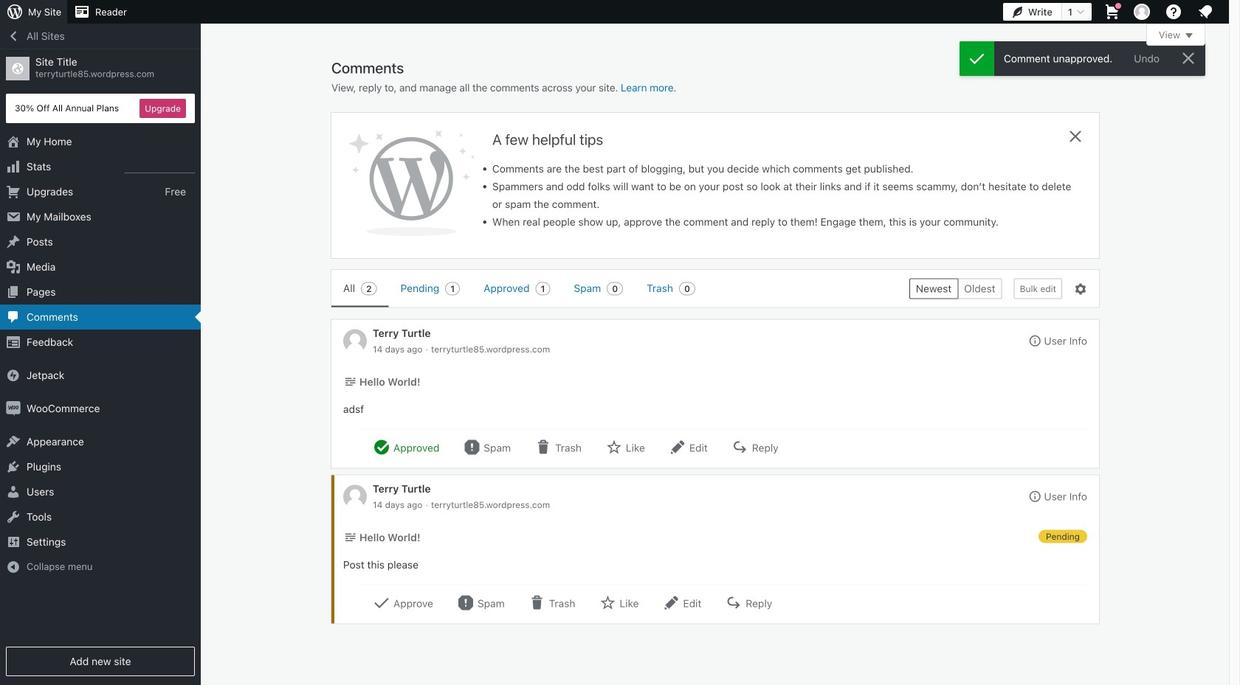 Task type: describe. For each thing, give the bounding box(es) containing it.
1 img image from the top
[[6, 368, 21, 383]]

dismiss image
[[1180, 49, 1198, 67]]

terry turtle image
[[343, 485, 367, 509]]

settings image
[[1074, 283, 1088, 296]]

manage your notifications image
[[1197, 3, 1215, 21]]



Task type: locate. For each thing, give the bounding box(es) containing it.
2 img image from the top
[[6, 402, 21, 416]]

my profile image
[[1134, 4, 1150, 20]]

closed image
[[1186, 33, 1193, 38]]

None radio
[[958, 279, 1002, 299]]

wordpress logo image
[[349, 131, 475, 236]]

notice status
[[960, 41, 1206, 76]]

dismiss tips image
[[1067, 128, 1085, 145]]

help image
[[1165, 3, 1183, 21]]

main content
[[332, 24, 1206, 624]]

None radio
[[910, 279, 958, 299]]

menu
[[332, 270, 898, 308]]

terry turtle image
[[343, 330, 367, 353]]

option group
[[910, 279, 1002, 299]]

img image
[[6, 368, 21, 383], [6, 402, 21, 416]]

my shopping cart image
[[1104, 3, 1122, 21]]

1 vertical spatial img image
[[6, 402, 21, 416]]

highest hourly views 0 image
[[125, 164, 195, 174]]

0 vertical spatial img image
[[6, 368, 21, 383]]



Task type: vqa. For each thing, say whether or not it's contained in the screenshot.
the in trial
no



